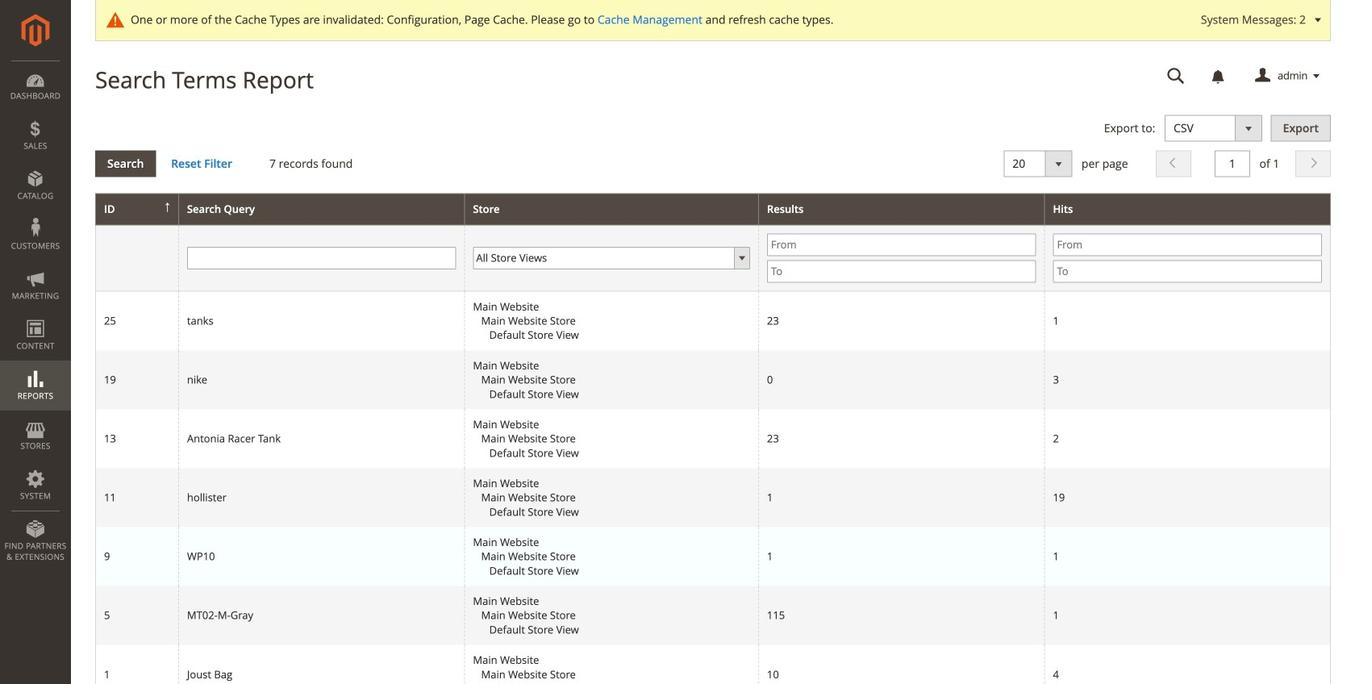 Task type: locate. For each thing, give the bounding box(es) containing it.
0 horizontal spatial to text field
[[767, 260, 1036, 283]]

To text field
[[767, 260, 1036, 283], [1053, 260, 1322, 283]]

1 horizontal spatial to text field
[[1053, 260, 1322, 283]]

0 horizontal spatial from text field
[[767, 233, 1036, 256]]

from text field for first to text field from the left
[[767, 233, 1036, 256]]

magento admin panel image
[[21, 14, 50, 47]]

menu bar
[[0, 61, 71, 571]]

from text field for second to text field from left
[[1053, 233, 1322, 256]]

None text field
[[187, 247, 456, 269]]

1 horizontal spatial from text field
[[1053, 233, 1322, 256]]

1 from text field from the left
[[767, 233, 1036, 256]]

2 from text field from the left
[[1053, 233, 1322, 256]]

None text field
[[1156, 62, 1197, 90], [1215, 151, 1251, 177], [1156, 62, 1197, 90], [1215, 151, 1251, 177]]

From text field
[[767, 233, 1036, 256], [1053, 233, 1322, 256]]



Task type: describe. For each thing, give the bounding box(es) containing it.
2 to text field from the left
[[1053, 260, 1322, 283]]

1 to text field from the left
[[767, 260, 1036, 283]]



